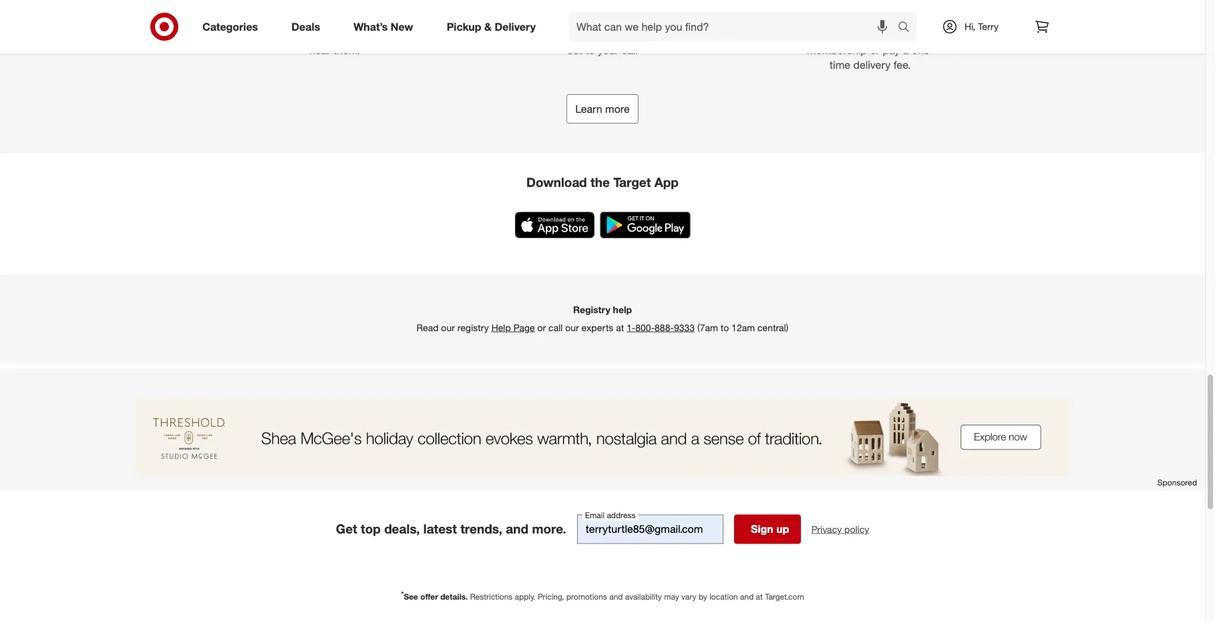 Task type: vqa. For each thing, say whether or not it's contained in the screenshot.
"of" within the It's The Bullseye Spot! Explore all the fun, special items that help you bring the joy of Target home.
no



Task type: locate. For each thing, give the bounding box(es) containing it.
target left app
[[614, 175, 651, 190]]

a up one-
[[909, 28, 915, 41]]

see
[[404, 592, 418, 602]]

1 vertical spatial with
[[886, 28, 906, 41]]

1 vertical spatial target
[[614, 175, 651, 190]]

download the target app
[[527, 175, 679, 190]]

2 horizontal spatial at
[[756, 592, 763, 602]]

1 vertical spatial at
[[617, 322, 624, 334]]

2 horizontal spatial the
[[650, 13, 665, 26]]

up inside sign up button
[[777, 523, 790, 536]]

call
[[549, 322, 563, 334]]

0 horizontal spatial registry
[[316, 13, 352, 26]]

apply.
[[515, 592, 536, 602]]

target inside "not in the mood to shop? order with drive up in the target app — we'll bring it right out to your car."
[[530, 28, 559, 41]]

it
[[646, 28, 652, 41]]

or inside "a shipt shopper can bring groceries, diapers and more to your door. free with a shipt membership or pay a one- time delivery fee."
[[871, 44, 880, 57]]

availability
[[626, 592, 662, 602]]

at left 1-
[[617, 322, 624, 334]]

your
[[292, 13, 313, 26], [812, 28, 832, 41], [598, 44, 619, 57]]

policy
[[845, 524, 870, 536]]

1 vertical spatial or
[[538, 322, 546, 334]]

1 vertical spatial bring
[[619, 28, 643, 41]]

0 horizontal spatial the
[[573, 0, 588, 11]]

a
[[365, 28, 371, 41], [909, 28, 915, 41], [904, 44, 909, 57]]

one-
[[912, 44, 934, 57]]

1 horizontal spatial with
[[886, 28, 906, 41]]

with
[[571, 13, 591, 26], [886, 28, 906, 41]]

1 vertical spatial shipt
[[918, 28, 943, 41]]

what's new
[[354, 20, 414, 33]]

0 horizontal spatial can
[[382, 0, 400, 11]]

1 horizontal spatial your
[[598, 44, 619, 57]]

registry left help
[[458, 322, 489, 334]]

2 can from the left
[[889, 0, 906, 11]]

new
[[391, 20, 414, 33]]

car.
[[622, 44, 639, 57]]

at right gift
[[353, 28, 362, 41]]

the left mood
[[573, 0, 588, 11]]

1 horizontal spatial target
[[614, 175, 651, 190]]

in right not
[[562, 0, 570, 11]]

gift
[[335, 28, 350, 41]]

more
[[914, 13, 938, 26], [606, 103, 630, 116]]

0 horizontal spatial shipt
[[818, 0, 843, 11]]

your down friends
[[292, 13, 313, 26]]

or
[[871, 44, 880, 57], [538, 322, 546, 334]]

registry
[[573, 304, 611, 316]]

bring inside "not in the mood to shop? order with drive up in the target app — we'll bring it right out to your car."
[[619, 28, 643, 41]]

help
[[613, 304, 632, 316]]

1 horizontal spatial registry
[[458, 322, 489, 334]]

the
[[573, 0, 588, 11], [650, 13, 665, 26], [591, 175, 610, 190]]

1 vertical spatial in
[[639, 13, 647, 26]]

hi, terry
[[965, 21, 999, 32]]

0 vertical spatial in
[[562, 0, 570, 11]]

&
[[485, 20, 492, 33]]

1 our from the left
[[441, 322, 455, 334]]

2 vertical spatial the
[[591, 175, 610, 190]]

at left target.com
[[756, 592, 763, 602]]

with inside "a shipt shopper can bring groceries, diapers and more to your door. free with a shipt membership or pay a one- time delivery fee."
[[886, 28, 906, 41]]

a down online
[[365, 28, 371, 41]]

and inside "a shipt shopper can bring groceries, diapers and more to your door. free with a shipt membership or pay a one- time delivery fee."
[[893, 13, 911, 26]]

to down "groceries,"
[[799, 28, 809, 41]]

and right 'location'
[[741, 592, 754, 602]]

the down shop?
[[650, 13, 665, 26]]

a inside "your friends and family can shop your registry online and pick up their gift at a store near them."
[[365, 28, 371, 41]]

more right learn
[[606, 103, 630, 116]]

0 horizontal spatial with
[[571, 13, 591, 26]]

fee.
[[894, 59, 912, 72]]

at
[[353, 28, 362, 41], [617, 322, 624, 334], [756, 592, 763, 602]]

your down the we'll at the top
[[598, 44, 619, 57]]

0 vertical spatial up
[[295, 28, 307, 41]]

time
[[830, 59, 851, 72]]

target
[[530, 28, 559, 41], [614, 175, 651, 190]]

in right up
[[639, 13, 647, 26]]

2 vertical spatial at
[[756, 592, 763, 602]]

1 horizontal spatial up
[[777, 523, 790, 536]]

0 vertical spatial registry
[[316, 13, 352, 26]]

bring up car.
[[619, 28, 643, 41]]

with up 'pay'
[[886, 28, 906, 41]]

vary
[[682, 592, 697, 602]]

bring up search
[[909, 0, 934, 11]]

terry
[[979, 21, 999, 32]]

can up what's new link
[[382, 0, 400, 11]]

membership
[[807, 44, 868, 57]]

our right read
[[441, 322, 455, 334]]

registry inside "your friends and family can shop your registry online and pick up their gift at a store near them."
[[316, 13, 352, 26]]

0 vertical spatial target
[[530, 28, 559, 41]]

in
[[562, 0, 570, 11], [639, 13, 647, 26]]

pickup
[[447, 20, 482, 33]]

pick
[[272, 28, 292, 41]]

0 horizontal spatial target
[[530, 28, 559, 41]]

0 vertical spatial the
[[573, 0, 588, 11]]

up right pick
[[295, 28, 307, 41]]

with up —
[[571, 13, 591, 26]]

bring
[[909, 0, 934, 11], [619, 28, 643, 41]]

0 horizontal spatial up
[[295, 28, 307, 41]]

* see offer details. restrictions apply. pricing, promotions and availability may vary by location and at target.com
[[401, 591, 805, 602]]

more inside "a shipt shopper can bring groceries, diapers and more to your door. free with a shipt membership or pay a one- time delivery fee."
[[914, 13, 938, 26]]

shipt up "groceries,"
[[818, 0, 843, 11]]

1 can from the left
[[382, 0, 400, 11]]

search button
[[892, 12, 925, 44]]

1 horizontal spatial or
[[871, 44, 880, 57]]

2 vertical spatial your
[[598, 44, 619, 57]]

1 horizontal spatial shipt
[[918, 28, 943, 41]]

0 vertical spatial more
[[914, 13, 938, 26]]

1 horizontal spatial at
[[617, 322, 624, 334]]

a right 'pay'
[[904, 44, 909, 57]]

up right sign
[[777, 523, 790, 536]]

0 vertical spatial your
[[292, 13, 313, 26]]

we'll
[[595, 28, 616, 41]]

1 horizontal spatial can
[[889, 0, 906, 11]]

registry up gift
[[316, 13, 352, 26]]

None text field
[[577, 515, 724, 545]]

registry inside registry help read our registry help page or call our experts at 1-800-888-9333 (7am to 12am central)
[[458, 322, 489, 334]]

1 horizontal spatial more
[[914, 13, 938, 26]]

more up one-
[[914, 13, 938, 26]]

0 horizontal spatial or
[[538, 322, 546, 334]]

1 horizontal spatial bring
[[909, 0, 934, 11]]

to inside registry help read our registry help page or call our experts at 1-800-888-9333 (7am to 12am central)
[[721, 322, 729, 334]]

0 vertical spatial at
[[353, 28, 362, 41]]

central)
[[758, 322, 789, 334]]

your inside "not in the mood to shop? order with drive up in the target app — we'll bring it right out to your car."
[[598, 44, 619, 57]]

or down free
[[871, 44, 880, 57]]

0 horizontal spatial bring
[[619, 28, 643, 41]]

help
[[492, 322, 511, 334]]

your inside "your friends and family can shop your registry online and pick up their gift at a store near them."
[[292, 13, 313, 26]]

or left call
[[538, 322, 546, 334]]

2 horizontal spatial your
[[812, 28, 832, 41]]

not
[[542, 0, 559, 11]]

our right call
[[566, 322, 579, 334]]

0 vertical spatial with
[[571, 13, 591, 26]]

shopper
[[846, 0, 886, 11]]

0 vertical spatial or
[[871, 44, 880, 57]]

and right diapers
[[893, 13, 911, 26]]

800-
[[636, 322, 655, 334]]

registry help read our registry help page or call our experts at 1-800-888-9333 (7am to 12am central)
[[417, 304, 789, 334]]

learn more button
[[567, 95, 639, 124]]

0 horizontal spatial your
[[292, 13, 313, 26]]

up inside "your friends and family can shop your registry online and pick up their gift at a store near them."
[[295, 28, 307, 41]]

deals,
[[384, 522, 420, 537]]

target.com
[[766, 592, 805, 602]]

them.
[[334, 44, 360, 57]]

1 vertical spatial your
[[812, 28, 832, 41]]

by
[[699, 592, 708, 602]]

can up search
[[889, 0, 906, 11]]

12am
[[732, 322, 755, 334]]

shipt up one-
[[918, 28, 943, 41]]

9333
[[674, 322, 695, 334]]

bring inside "a shipt shopper can bring groceries, diapers and more to your door. free with a shipt membership or pay a one- time delivery fee."
[[909, 0, 934, 11]]

your down "groceries,"
[[812, 28, 832, 41]]

0 horizontal spatial more
[[606, 103, 630, 116]]

advertisement region
[[8, 399, 1198, 477]]

0 horizontal spatial our
[[441, 322, 455, 334]]

the right download on the top
[[591, 175, 610, 190]]

target down order
[[530, 28, 559, 41]]

1 vertical spatial up
[[777, 523, 790, 536]]

diapers
[[854, 13, 890, 26]]

to right (7am in the right bottom of the page
[[721, 322, 729, 334]]

latest
[[424, 522, 457, 537]]

0 horizontal spatial at
[[353, 28, 362, 41]]

1 horizontal spatial our
[[566, 322, 579, 334]]

and left availability
[[610, 592, 623, 602]]

out
[[567, 44, 583, 57]]

experts
[[582, 322, 614, 334]]

0 vertical spatial bring
[[909, 0, 934, 11]]

1 vertical spatial registry
[[458, 322, 489, 334]]

1 vertical spatial more
[[606, 103, 630, 116]]

more inside learn more button
[[606, 103, 630, 116]]



Task type: describe. For each thing, give the bounding box(es) containing it.
more.
[[532, 522, 567, 537]]

with inside "not in the mood to shop? order with drive up in the target app — we'll bring it right out to your car."
[[571, 13, 591, 26]]

1-800-888-9333 link
[[627, 322, 695, 334]]

download
[[527, 175, 587, 190]]

at inside * see offer details. restrictions apply. pricing, promotions and availability may vary by location and at target.com
[[756, 592, 763, 602]]

at inside "your friends and family can shop your registry online and pick up their gift at a store near them."
[[353, 28, 362, 41]]

privacy
[[812, 524, 842, 536]]

can inside "a shipt shopper can bring groceries, diapers and more to your door. free with a shipt membership or pay a one- time delivery fee."
[[889, 0, 906, 11]]

sign up button
[[735, 515, 801, 545]]

online
[[355, 13, 384, 26]]

sign up
[[751, 523, 790, 536]]

shop?
[[635, 0, 664, 11]]

or inside registry help read our registry help page or call our experts at 1-800-888-9333 (7am to 12am central)
[[538, 322, 546, 334]]

location
[[710, 592, 738, 602]]

friends
[[294, 0, 327, 11]]

offer
[[421, 592, 438, 602]]

2 our from the left
[[566, 322, 579, 334]]

and left 'family'
[[330, 0, 348, 11]]

store
[[374, 28, 398, 41]]

shop
[[265, 13, 289, 26]]

pricing,
[[538, 592, 565, 602]]

groceries,
[[804, 13, 851, 26]]

what's
[[354, 20, 388, 33]]

categories link
[[191, 12, 275, 41]]

at inside registry help read our registry help page or call our experts at 1-800-888-9333 (7am to 12am central)
[[617, 322, 624, 334]]

get top deals, latest trends, and more.
[[336, 522, 567, 537]]

1 vertical spatial the
[[650, 13, 665, 26]]

can inside "your friends and family can shop your registry online and pick up their gift at a store near them."
[[382, 0, 400, 11]]

right
[[655, 28, 676, 41]]

up
[[622, 13, 636, 26]]

and left more.
[[506, 522, 529, 537]]

pickup & delivery
[[447, 20, 536, 33]]

delivery
[[854, 59, 891, 72]]

may
[[665, 592, 680, 602]]

page
[[514, 322, 535, 334]]

get
[[336, 522, 357, 537]]

sign
[[751, 523, 774, 536]]

0 horizontal spatial in
[[562, 0, 570, 11]]

your friends and family can shop your registry online and pick up their gift at a store near them.
[[265, 0, 405, 57]]

sponsored
[[1158, 478, 1198, 488]]

their
[[310, 28, 332, 41]]

your
[[270, 0, 291, 11]]

download on the app store image
[[515, 212, 595, 239]]

(7am
[[698, 322, 719, 334]]

deals link
[[280, 12, 337, 41]]

and up store
[[386, 13, 405, 26]]

pickup & delivery link
[[436, 12, 553, 41]]

privacy policy
[[812, 524, 870, 536]]

top
[[361, 522, 381, 537]]

family
[[351, 0, 379, 11]]

learn more
[[576, 103, 630, 116]]

a
[[808, 0, 815, 11]]

*
[[401, 591, 404, 599]]

your inside "a shipt shopper can bring groceries, diapers and more to your door. free with a shipt membership or pay a one- time delivery fee."
[[812, 28, 832, 41]]

what's new link
[[342, 12, 430, 41]]

1-
[[627, 322, 636, 334]]

to up up
[[622, 0, 632, 11]]

near
[[310, 44, 331, 57]]

learn
[[576, 103, 603, 116]]

app
[[562, 28, 580, 41]]

promotions
[[567, 592, 608, 602]]

categories
[[203, 20, 258, 33]]

deals
[[292, 20, 320, 33]]

delivery
[[495, 20, 536, 33]]

to inside "a shipt shopper can bring groceries, diapers and more to your door. free with a shipt membership or pay a one- time delivery fee."
[[799, 28, 809, 41]]

app
[[655, 175, 679, 190]]

What can we help you find? suggestions appear below search field
[[569, 12, 902, 41]]

read
[[417, 322, 439, 334]]

pay
[[883, 44, 901, 57]]

0 vertical spatial shipt
[[818, 0, 843, 11]]

to right out
[[586, 44, 595, 57]]

drive
[[594, 13, 619, 26]]

get it on google play image
[[601, 212, 691, 239]]

hi,
[[965, 21, 976, 32]]

privacy policy link
[[812, 523, 870, 537]]

door.
[[835, 28, 859, 41]]

trends,
[[461, 522, 503, 537]]

free
[[862, 28, 883, 41]]

restrictions
[[470, 592, 513, 602]]

1 horizontal spatial in
[[639, 13, 647, 26]]

a shipt shopper can bring groceries, diapers and more to your door. free with a shipt membership or pay a one- time delivery fee.
[[799, 0, 943, 72]]

1 horizontal spatial the
[[591, 175, 610, 190]]

help page link
[[492, 322, 535, 334]]

888-
[[655, 322, 674, 334]]

details.
[[441, 592, 468, 602]]

not in the mood to shop? order with drive up in the target app — we'll bring it right out to your car.
[[530, 0, 676, 57]]

search
[[892, 21, 925, 34]]

mood
[[591, 0, 619, 11]]



